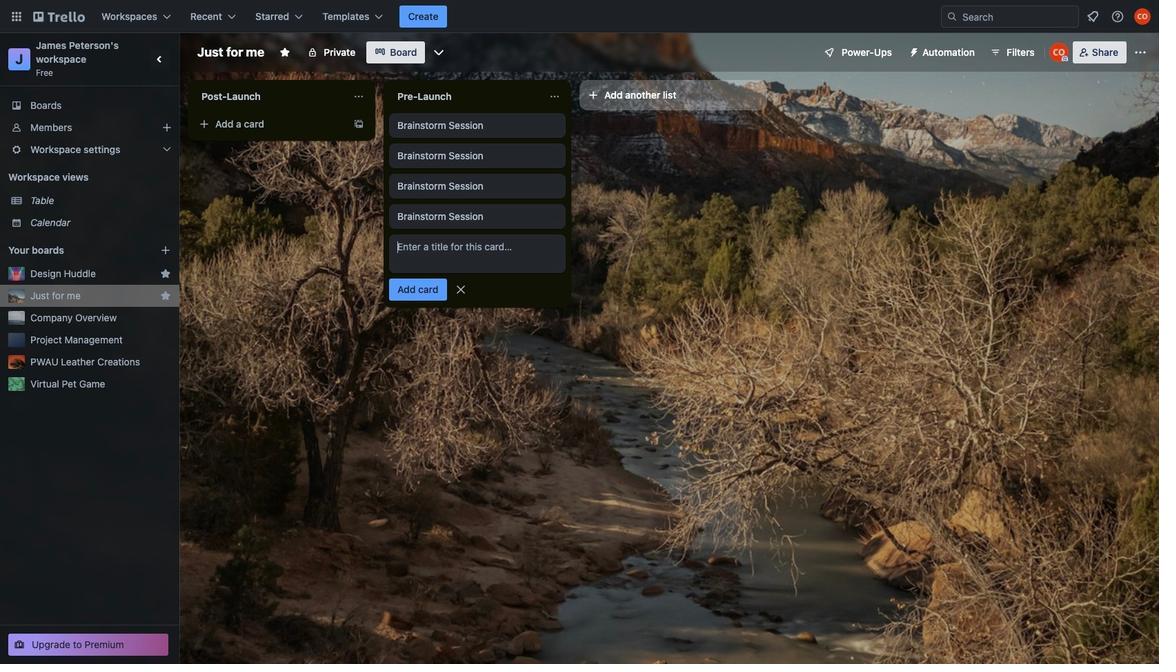 Task type: locate. For each thing, give the bounding box(es) containing it.
christina overa (christinaovera) image
[[1135, 8, 1151, 25], [1050, 43, 1069, 62]]

1 horizontal spatial christina overa (christinaovera) image
[[1135, 8, 1151, 25]]

customize views image
[[432, 46, 446, 59]]

None text field
[[193, 86, 348, 108]]

Search field
[[958, 7, 1079, 26]]

christina overa (christinaovera) image inside primary 'element'
[[1135, 8, 1151, 25]]

christina overa (christinaovera) image down search field
[[1050, 43, 1069, 62]]

2 starred icon image from the top
[[160, 291, 171, 302]]

0 vertical spatial christina overa (christinaovera) image
[[1135, 8, 1151, 25]]

starred icon image
[[160, 269, 171, 280], [160, 291, 171, 302]]

christina overa (christinaovera) image right open information menu icon
[[1135, 8, 1151, 25]]

search image
[[947, 11, 958, 22]]

add board image
[[160, 245, 171, 256]]

0 vertical spatial starred icon image
[[160, 269, 171, 280]]

create from template… image
[[353, 119, 364, 130]]

0 horizontal spatial christina overa (christinaovera) image
[[1050, 43, 1069, 62]]

None text field
[[389, 86, 544, 108]]

workspace navigation collapse icon image
[[150, 50, 170, 69]]

1 vertical spatial starred icon image
[[160, 291, 171, 302]]

this member is an admin of this board. image
[[1062, 56, 1068, 62]]

1 starred icon image from the top
[[160, 269, 171, 280]]

Board name text field
[[191, 41, 271, 64]]

show menu image
[[1134, 46, 1148, 59]]



Task type: describe. For each thing, give the bounding box(es) containing it.
1 vertical spatial christina overa (christinaovera) image
[[1050, 43, 1069, 62]]

Enter a title for this card… text field
[[389, 235, 566, 273]]

your boards with 6 items element
[[8, 242, 139, 259]]

sm image
[[904, 41, 923, 61]]

star or unstar board image
[[280, 47, 291, 58]]

primary element
[[0, 0, 1160, 33]]

open information menu image
[[1111, 10, 1125, 23]]

0 notifications image
[[1085, 8, 1102, 25]]

back to home image
[[33, 6, 85, 28]]

cancel image
[[454, 283, 468, 297]]



Task type: vqa. For each thing, say whether or not it's contained in the screenshot.
Create from template… image on the left
yes



